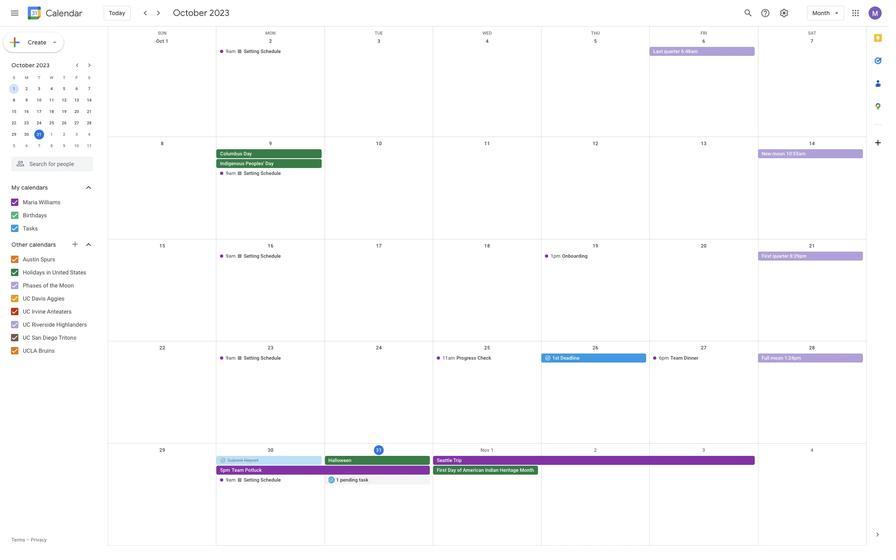 Task type: locate. For each thing, give the bounding box(es) containing it.
quarter right last
[[664, 49, 680, 54]]

quarter for 8:29pm
[[773, 253, 789, 259]]

wed
[[483, 31, 492, 36]]

28 inside the 28 element
[[87, 121, 92, 125]]

setting schedule for 2
[[244, 49, 281, 54]]

1 schedule from the top
[[261, 49, 281, 54]]

14 inside october 2023 grid
[[87, 98, 92, 103]]

4 9am from the top
[[226, 356, 236, 362]]

4 uc from the top
[[23, 335, 30, 341]]

18 inside october 2023 grid
[[49, 109, 54, 114]]

21 up first quarter 8:29pm button
[[809, 243, 815, 249]]

9am for 2
[[226, 49, 236, 54]]

31 cell
[[33, 129, 45, 140]]

0 horizontal spatial 24
[[37, 121, 41, 125]]

uc for uc davis aggies
[[23, 296, 30, 302]]

uc left the davis
[[23, 296, 30, 302]]

peoples'
[[246, 161, 264, 167]]

6 down f at the left of page
[[76, 87, 78, 91]]

28 up full moon 1:24pm button
[[809, 346, 815, 351]]

full moon 1:24pm
[[762, 356, 801, 362]]

1 vertical spatial 12
[[593, 141, 599, 147]]

of
[[43, 283, 48, 289], [457, 468, 462, 474]]

10 inside november 10 element
[[74, 144, 79, 148]]

1 horizontal spatial 10
[[74, 144, 79, 148]]

12 inside october 2023 grid
[[62, 98, 67, 103]]

team for team potluck
[[232, 468, 244, 474]]

full
[[762, 356, 770, 362]]

tab list
[[867, 27, 889, 524]]

2 horizontal spatial 8
[[161, 141, 164, 147]]

moon inside button
[[771, 356, 784, 362]]

31 inside cell
[[37, 132, 41, 137]]

ucla bruins
[[23, 348, 55, 354]]

25 up check
[[484, 346, 490, 351]]

holidays in united states
[[23, 270, 86, 276]]

phases
[[23, 283, 42, 289]]

9am
[[226, 49, 236, 54], [226, 171, 236, 176], [226, 253, 236, 259], [226, 356, 236, 362], [226, 478, 236, 484]]

davis
[[32, 296, 46, 302]]

29 element
[[9, 130, 19, 140]]

1 vertical spatial team
[[232, 468, 244, 474]]

team for team dinner
[[671, 356, 683, 362]]

0 vertical spatial 19
[[62, 109, 67, 114]]

2 horizontal spatial 6
[[703, 38, 706, 44]]

1 horizontal spatial october
[[173, 7, 207, 19]]

26 inside october 2023 grid
[[62, 121, 67, 125]]

22
[[12, 121, 16, 125], [159, 346, 165, 351]]

month
[[813, 9, 830, 17], [520, 468, 534, 474]]

new moon 10:55am
[[762, 151, 806, 157]]

month up sat
[[813, 9, 830, 17]]

0 horizontal spatial month
[[520, 468, 534, 474]]

november 7 element
[[34, 141, 44, 151]]

31
[[37, 132, 41, 137], [376, 448, 382, 454]]

16 element
[[22, 107, 31, 117]]

3 uc from the top
[[23, 322, 30, 328]]

18
[[49, 109, 54, 114], [484, 243, 490, 249]]

18 element
[[47, 107, 57, 117]]

my calendars list
[[2, 196, 101, 235]]

uc for uc san diego tritons
[[23, 335, 30, 341]]

6 down fri
[[703, 38, 706, 44]]

1 horizontal spatial 29
[[159, 448, 165, 454]]

calendars up maria
[[21, 184, 48, 192]]

1 9am from the top
[[226, 49, 236, 54]]

26
[[62, 121, 67, 125], [593, 346, 599, 351]]

schedule
[[261, 49, 281, 54], [261, 171, 281, 176], [261, 253, 281, 259], [261, 356, 281, 362], [261, 478, 281, 484]]

add other calendars image
[[71, 241, 79, 249]]

november 11 element
[[84, 141, 94, 151]]

0 vertical spatial 7
[[811, 38, 814, 44]]

0 horizontal spatial t
[[38, 75, 40, 80]]

1 vertical spatial 31
[[376, 448, 382, 454]]

23
[[24, 121, 29, 125], [268, 346, 274, 351]]

row
[[108, 27, 867, 36], [108, 35, 867, 137], [8, 72, 96, 83], [8, 83, 96, 95], [8, 95, 96, 106], [8, 106, 96, 118], [8, 118, 96, 129], [8, 129, 96, 140], [108, 137, 867, 240], [8, 140, 96, 152], [108, 240, 867, 342], [108, 342, 867, 444], [108, 444, 867, 547]]

0 horizontal spatial 26
[[62, 121, 67, 125]]

setting schedule inside row
[[244, 49, 281, 54]]

team right 6pm
[[671, 356, 683, 362]]

20
[[74, 109, 79, 114], [701, 243, 707, 249]]

4 schedule from the top
[[261, 356, 281, 362]]

1 right nov
[[491, 448, 494, 454]]

7 up "14" element at the top left
[[88, 87, 90, 91]]

0 horizontal spatial 19
[[62, 109, 67, 114]]

seattle
[[437, 458, 452, 464]]

november 6 element
[[22, 141, 31, 151]]

team down submit
[[232, 468, 244, 474]]

privacy
[[31, 538, 47, 544]]

irvine
[[32, 309, 46, 315]]

1 vertical spatial month
[[520, 468, 534, 474]]

1 horizontal spatial 2023
[[210, 7, 229, 19]]

19 element
[[59, 107, 69, 117]]

1 vertical spatial october 2023
[[11, 62, 50, 69]]

0 horizontal spatial 13
[[74, 98, 79, 103]]

14 up new moon 10:55am button
[[809, 141, 815, 147]]

–
[[26, 538, 30, 544]]

of inside other calendars list
[[43, 283, 48, 289]]

0 vertical spatial month
[[813, 9, 830, 17]]

moon right full
[[771, 356, 784, 362]]

13 for sun
[[701, 141, 707, 147]]

first down seattle
[[437, 468, 447, 474]]

sun
[[158, 31, 167, 36]]

0 vertical spatial 31
[[37, 132, 41, 137]]

today button
[[104, 3, 131, 23]]

setting schedule for 23
[[244, 356, 281, 362]]

1 vertical spatial 18
[[484, 243, 490, 249]]

0 horizontal spatial 5
[[13, 144, 15, 148]]

0 horizontal spatial 14
[[87, 98, 92, 103]]

13
[[74, 98, 79, 103], [701, 141, 707, 147]]

2 vertical spatial 5
[[13, 144, 15, 148]]

8:29pm
[[790, 253, 807, 259]]

9am for 23
[[226, 356, 236, 362]]

november 2 element
[[59, 130, 69, 140]]

0 vertical spatial of
[[43, 283, 48, 289]]

1 down 25 element at left top
[[50, 132, 53, 137]]

6
[[703, 38, 706, 44], [76, 87, 78, 91], [25, 144, 28, 148]]

s up 1 cell
[[13, 75, 15, 80]]

19 inside row group
[[62, 109, 67, 114]]

9 up 16 element
[[25, 98, 28, 103]]

9 down november 2 element
[[63, 144, 65, 148]]

0 vertical spatial 28
[[87, 121, 92, 125]]

7 down "31, today" element
[[38, 144, 40, 148]]

quarter inside button
[[664, 49, 680, 54]]

31 up halloween button
[[376, 448, 382, 454]]

2023
[[210, 7, 229, 19], [36, 62, 50, 69]]

3 setting schedule from the top
[[244, 253, 281, 259]]

30 down the 23 element
[[24, 132, 29, 137]]

0 vertical spatial team
[[671, 356, 683, 362]]

0 horizontal spatial 22
[[12, 121, 16, 125]]

1 horizontal spatial day
[[266, 161, 274, 167]]

29 for nov 1
[[159, 448, 165, 454]]

25
[[49, 121, 54, 125], [484, 346, 490, 351]]

calendar heading
[[44, 8, 82, 19]]

2 uc from the top
[[23, 309, 30, 315]]

15
[[12, 109, 16, 114], [159, 243, 165, 249]]

moon right new
[[773, 151, 785, 157]]

november 1 element
[[47, 130, 57, 140]]

setting for 23
[[244, 356, 259, 362]]

21 inside 21 element
[[87, 109, 92, 114]]

10 element
[[34, 96, 44, 105]]

29 inside october 2023 grid
[[12, 132, 16, 137]]

grid
[[108, 27, 867, 547]]

14 up 21 element
[[87, 98, 92, 103]]

month inside the month dropdown button
[[813, 9, 830, 17]]

m
[[25, 75, 28, 80]]

first left 8:29pm
[[762, 253, 772, 259]]

5 up the 12 element
[[63, 87, 65, 91]]

1 horizontal spatial s
[[88, 75, 91, 80]]

uc riverside highlanders
[[23, 322, 87, 328]]

1 horizontal spatial 27
[[701, 346, 707, 351]]

5 schedule from the top
[[261, 478, 281, 484]]

10 for sun
[[376, 141, 382, 147]]

0 vertical spatial 15
[[12, 109, 16, 114]]

17 inside 17 element
[[37, 109, 41, 114]]

quarter left 8:29pm
[[773, 253, 789, 259]]

0 vertical spatial 20
[[74, 109, 79, 114]]

calendar element
[[26, 5, 82, 23]]

11 for october 2023
[[49, 98, 54, 103]]

2 vertical spatial day
[[448, 468, 456, 474]]

4
[[486, 38, 489, 44], [50, 87, 53, 91], [88, 132, 90, 137], [811, 448, 814, 454]]

t left w
[[38, 75, 40, 80]]

uc left san
[[23, 335, 30, 341]]

26 down 19 element
[[62, 121, 67, 125]]

3 9am from the top
[[226, 253, 236, 259]]

1 horizontal spatial first
[[762, 253, 772, 259]]

29 for 1
[[12, 132, 16, 137]]

0 horizontal spatial of
[[43, 283, 48, 289]]

tue
[[375, 31, 383, 36]]

0 horizontal spatial first
[[437, 468, 447, 474]]

row group containing 1
[[8, 83, 96, 152]]

potluck
[[245, 468, 262, 474]]

0 horizontal spatial 2023
[[36, 62, 50, 69]]

9 inside grid
[[269, 141, 272, 147]]

quarter inside button
[[773, 253, 789, 259]]

onboarding
[[562, 253, 588, 259]]

1 s from the left
[[13, 75, 15, 80]]

3
[[378, 38, 381, 44], [38, 87, 40, 91], [76, 132, 78, 137], [703, 448, 706, 454]]

1 setting schedule from the top
[[244, 49, 281, 54]]

0 horizontal spatial 27
[[74, 121, 79, 125]]

create button
[[3, 33, 64, 52]]

my
[[11, 184, 20, 192]]

november 8 element
[[47, 141, 57, 151]]

0 vertical spatial 12
[[62, 98, 67, 103]]

cell
[[108, 47, 217, 57], [325, 47, 433, 57], [433, 47, 542, 57], [542, 47, 650, 57], [758, 47, 867, 57], [108, 149, 217, 179], [217, 149, 325, 179], [325, 149, 433, 179], [433, 149, 542, 179], [542, 149, 650, 179], [650, 149, 758, 179], [108, 252, 217, 262], [433, 252, 542, 262], [650, 252, 758, 262], [108, 354, 217, 364], [108, 457, 217, 486], [217, 457, 433, 486], [325, 457, 433, 486], [433, 457, 758, 486], [542, 457, 650, 486], [650, 457, 758, 486], [758, 457, 867, 486]]

fri
[[701, 31, 707, 36]]

1 up 15 element
[[13, 87, 15, 91]]

0 vertical spatial 17
[[37, 109, 41, 114]]

0 horizontal spatial quarter
[[664, 49, 680, 54]]

month right heritage
[[520, 468, 534, 474]]

31 down 24 element
[[37, 132, 41, 137]]

None search field
[[0, 154, 101, 172]]

2 t from the left
[[63, 75, 65, 80]]

5 setting schedule from the top
[[244, 478, 281, 484]]

2 horizontal spatial 11
[[484, 141, 490, 147]]

1 vertical spatial 17
[[376, 243, 382, 249]]

1 horizontal spatial 23
[[268, 346, 274, 351]]

s right f at the left of page
[[88, 75, 91, 80]]

1 pending task
[[336, 478, 369, 484]]

0 horizontal spatial 10
[[37, 98, 41, 103]]

1 vertical spatial 5
[[63, 87, 65, 91]]

day up peoples'
[[244, 151, 252, 157]]

1 horizontal spatial 15
[[159, 243, 165, 249]]

21
[[87, 109, 92, 114], [809, 243, 815, 249]]

last quarter 6:48am button
[[650, 47, 755, 56]]

5 down thu
[[594, 38, 597, 44]]

team
[[671, 356, 683, 362], [232, 468, 244, 474]]

1 horizontal spatial 12
[[593, 141, 599, 147]]

1 vertical spatial calendars
[[29, 241, 56, 249]]

1 horizontal spatial of
[[457, 468, 462, 474]]

1 horizontal spatial 22
[[159, 346, 165, 351]]

t left f at the left of page
[[63, 75, 65, 80]]

0 horizontal spatial 30
[[24, 132, 29, 137]]

t
[[38, 75, 40, 80], [63, 75, 65, 80]]

states
[[70, 270, 86, 276]]

first quarter 8:29pm
[[762, 253, 807, 259]]

14 element
[[84, 96, 94, 105]]

2 horizontal spatial 9
[[269, 141, 272, 147]]

25 down 18 element
[[49, 121, 54, 125]]

0 horizontal spatial s
[[13, 75, 15, 80]]

4 setting from the top
[[244, 356, 259, 362]]

0 vertical spatial first
[[762, 253, 772, 259]]

0 vertical spatial 24
[[37, 121, 41, 125]]

0 vertical spatial 25
[[49, 121, 54, 125]]

november 9 element
[[59, 141, 69, 151]]

1 vertical spatial october
[[11, 62, 35, 69]]

1 horizontal spatial 6
[[76, 87, 78, 91]]

28 down 21 element
[[87, 121, 92, 125]]

uc for uc irvine anteaters
[[23, 309, 30, 315]]

1 vertical spatial first
[[437, 468, 447, 474]]

11 for sun
[[484, 141, 490, 147]]

calendars
[[21, 184, 48, 192], [29, 241, 56, 249]]

0 vertical spatial 21
[[87, 109, 92, 114]]

11 inside "element"
[[49, 98, 54, 103]]

day down trip
[[448, 468, 456, 474]]

row group
[[8, 83, 96, 152]]

of down trip
[[457, 468, 462, 474]]

0 vertical spatial 2023
[[210, 7, 229, 19]]

nov
[[481, 448, 490, 454]]

day down the columbus day button
[[266, 161, 274, 167]]

1 horizontal spatial 5
[[63, 87, 65, 91]]

quarter
[[664, 49, 680, 54], [773, 253, 789, 259]]

0 vertical spatial 14
[[87, 98, 92, 103]]

1 horizontal spatial 25
[[484, 346, 490, 351]]

pending
[[340, 478, 358, 484]]

1 left pending
[[336, 478, 339, 484]]

30 up submit report button on the bottom left
[[268, 448, 274, 454]]

1 horizontal spatial 8
[[50, 144, 53, 148]]

moon inside button
[[773, 151, 785, 157]]

0 horizontal spatial 28
[[87, 121, 92, 125]]

of left the
[[43, 283, 48, 289]]

8
[[13, 98, 15, 103], [161, 141, 164, 147], [50, 144, 53, 148]]

1 vertical spatial 24
[[376, 346, 382, 351]]

16 inside october 2023 grid
[[24, 109, 29, 114]]

9 up the columbus day button
[[269, 141, 272, 147]]

1 horizontal spatial 31
[[376, 448, 382, 454]]

1 setting from the top
[[244, 49, 259, 54]]

27
[[74, 121, 79, 125], [701, 346, 707, 351]]

1 vertical spatial 20
[[701, 243, 707, 249]]

uc irvine anteaters
[[23, 309, 72, 315]]

0 horizontal spatial 20
[[74, 109, 79, 114]]

uc davis aggies
[[23, 296, 65, 302]]

1 vertical spatial of
[[457, 468, 462, 474]]

1 vertical spatial 7
[[88, 87, 90, 91]]

3 schedule from the top
[[261, 253, 281, 259]]

1 uc from the top
[[23, 296, 30, 302]]

7 down sat
[[811, 38, 814, 44]]

1 t from the left
[[38, 75, 40, 80]]

2 setting schedule from the top
[[244, 171, 281, 176]]

first day of american indian heritage month button
[[433, 466, 538, 475]]

1 vertical spatial 15
[[159, 243, 165, 249]]

uc
[[23, 296, 30, 302], [23, 309, 30, 315], [23, 322, 30, 328], [23, 335, 30, 341]]

12 element
[[59, 96, 69, 105]]

schedule for 23
[[261, 356, 281, 362]]

13 inside 'element'
[[74, 98, 79, 103]]

uc left riverside
[[23, 322, 30, 328]]

5 down 29 element
[[13, 144, 15, 148]]

3 setting from the top
[[244, 253, 259, 259]]

1pm onboarding
[[551, 253, 588, 259]]

0 vertical spatial calendars
[[21, 184, 48, 192]]

21 down "14" element at the top left
[[87, 109, 92, 114]]

0 horizontal spatial 23
[[24, 121, 29, 125]]

26 up "1st deadline" button at the bottom of the page
[[593, 346, 599, 351]]

14 for october 2023
[[87, 98, 92, 103]]

1 cell
[[8, 83, 20, 95]]

12
[[62, 98, 67, 103], [593, 141, 599, 147]]

highlanders
[[56, 322, 87, 328]]

2 horizontal spatial 10
[[376, 141, 382, 147]]

1 vertical spatial 27
[[701, 346, 707, 351]]

november 5 element
[[9, 141, 19, 151]]

1 horizontal spatial 13
[[701, 141, 707, 147]]

0 horizontal spatial 18
[[49, 109, 54, 114]]

0 horizontal spatial 8
[[13, 98, 15, 103]]

0 horizontal spatial 6
[[25, 144, 28, 148]]

20 element
[[72, 107, 82, 117]]

2
[[269, 38, 272, 44], [25, 87, 28, 91], [63, 132, 65, 137], [594, 448, 597, 454]]

6 down 30 element
[[25, 144, 28, 148]]

other
[[11, 241, 28, 249]]

row containing sun
[[108, 27, 867, 36]]

0 horizontal spatial 21
[[87, 109, 92, 114]]

4 setting schedule from the top
[[244, 356, 281, 362]]

columbus
[[220, 151, 243, 157]]

uc left irvine
[[23, 309, 30, 315]]

0 vertical spatial 16
[[24, 109, 29, 114]]

1 vertical spatial 14
[[809, 141, 815, 147]]

7 inside the november 7 element
[[38, 144, 40, 148]]

2 9am from the top
[[226, 171, 236, 176]]

first
[[762, 253, 772, 259], [437, 468, 447, 474]]

14
[[87, 98, 92, 103], [809, 141, 815, 147]]

5 setting from the top
[[244, 478, 259, 484]]

calendars up the austin spurs
[[29, 241, 56, 249]]

2 schedule from the top
[[261, 171, 281, 176]]

moon for new
[[773, 151, 785, 157]]

30 inside october 2023 grid
[[24, 132, 29, 137]]

aggies
[[47, 296, 65, 302]]

indian
[[485, 468, 499, 474]]

0 vertical spatial moon
[[773, 151, 785, 157]]



Task type: describe. For each thing, give the bounding box(es) containing it.
26 element
[[59, 118, 69, 128]]

1 horizontal spatial 9
[[63, 144, 65, 148]]

25 element
[[47, 118, 57, 128]]

main drawer image
[[10, 8, 20, 18]]

last
[[654, 49, 663, 54]]

other calendars
[[11, 241, 56, 249]]

other calendars button
[[2, 238, 101, 252]]

0 horizontal spatial october
[[11, 62, 35, 69]]

full moon 1:24pm button
[[758, 354, 863, 363]]

1 horizontal spatial 19
[[593, 243, 599, 249]]

first inside button
[[762, 253, 772, 259]]

6:48am
[[681, 49, 698, 54]]

spurs
[[40, 256, 55, 263]]

1 inside cell
[[13, 87, 15, 91]]

1st deadline
[[553, 356, 580, 362]]

2 down m at the top of the page
[[25, 87, 28, 91]]

0 vertical spatial 6
[[703, 38, 706, 44]]

21 element
[[84, 107, 94, 117]]

1 vertical spatial 25
[[484, 346, 490, 351]]

cell containing halloween
[[325, 457, 433, 486]]

1st
[[553, 356, 560, 362]]

birthdays
[[23, 212, 47, 219]]

10:55am
[[787, 151, 806, 157]]

new
[[762, 151, 772, 157]]

today
[[109, 9, 125, 17]]

2 down 26 element
[[63, 132, 65, 137]]

2 vertical spatial 6
[[25, 144, 28, 148]]

my calendars button
[[2, 181, 101, 194]]

13 element
[[72, 96, 82, 105]]

halloween button
[[325, 457, 430, 466]]

1 pending task button
[[325, 476, 430, 485]]

calendars for other calendars
[[29, 241, 56, 249]]

setting schedule for 16
[[244, 253, 281, 259]]

22 inside october 2023 grid
[[12, 121, 16, 125]]

privacy link
[[31, 538, 47, 544]]

11 element
[[47, 96, 57, 105]]

calendars for my calendars
[[21, 184, 48, 192]]

of inside seattle trip first day of american indian heritage month
[[457, 468, 462, 474]]

8 for october 2023
[[13, 98, 15, 103]]

30 for 1
[[24, 132, 29, 137]]

grid containing oct 1
[[108, 27, 867, 547]]

task
[[359, 478, 369, 484]]

submit
[[228, 458, 243, 464]]

12 for october 2023
[[62, 98, 67, 103]]

submit report
[[228, 458, 259, 464]]

2 up seattle trip button
[[594, 448, 597, 454]]

1st deadline button
[[542, 354, 647, 363]]

1 horizontal spatial 28
[[809, 346, 815, 351]]

row containing s
[[8, 72, 96, 83]]

schedule for 16
[[261, 253, 281, 259]]

5 9am from the top
[[226, 478, 236, 484]]

mon
[[265, 31, 276, 36]]

november 4 element
[[84, 130, 94, 140]]

1 horizontal spatial 18
[[484, 243, 490, 249]]

2 horizontal spatial 7
[[811, 38, 814, 44]]

tasks
[[23, 225, 38, 232]]

report
[[244, 458, 259, 464]]

30 element
[[22, 130, 31, 140]]

create
[[28, 39, 47, 46]]

31, today element
[[34, 130, 44, 140]]

quarter for 6:48am
[[664, 49, 680, 54]]

24 inside row group
[[37, 121, 41, 125]]

new moon 10:55am button
[[758, 149, 863, 158]]

setting for 2
[[244, 49, 259, 54]]

8 for sun
[[161, 141, 164, 147]]

1 horizontal spatial 11
[[87, 144, 92, 148]]

uc san diego tritons
[[23, 335, 76, 341]]

tritons
[[59, 335, 76, 341]]

first inside seattle trip first day of american indian heritage month
[[437, 468, 447, 474]]

month button
[[807, 3, 845, 23]]

1 horizontal spatial 16
[[268, 243, 274, 249]]

calendar
[[46, 8, 82, 19]]

27 element
[[72, 118, 82, 128]]

6pm team dinner
[[659, 356, 699, 362]]

bruins
[[39, 348, 55, 354]]

28 element
[[84, 118, 94, 128]]

progress
[[457, 356, 476, 362]]

1 vertical spatial 2023
[[36, 62, 50, 69]]

seattle trip first day of american indian heritage month
[[437, 458, 534, 474]]

1 horizontal spatial 24
[[376, 346, 382, 351]]

1 vertical spatial day
[[266, 161, 274, 167]]

indigenous peoples' day button
[[217, 159, 322, 168]]

november 10 element
[[72, 141, 82, 151]]

riverside
[[32, 322, 55, 328]]

9 for sun
[[269, 141, 272, 147]]

15 element
[[9, 107, 19, 117]]

thu
[[591, 31, 600, 36]]

9 for october 2023
[[25, 98, 28, 103]]

the
[[50, 283, 58, 289]]

row containing 1
[[8, 83, 96, 95]]

1 vertical spatial 22
[[159, 346, 165, 351]]

october 2023 grid
[[8, 72, 96, 152]]

17 inside grid
[[376, 243, 382, 249]]

1pm
[[551, 253, 561, 259]]

settings menu image
[[780, 8, 789, 18]]

12 for sun
[[593, 141, 599, 147]]

15 inside grid
[[159, 243, 165, 249]]

williams
[[39, 199, 61, 206]]

31 for 1
[[37, 132, 41, 137]]

dinner
[[684, 356, 699, 362]]

24 element
[[34, 118, 44, 128]]

13 for october 2023
[[74, 98, 79, 103]]

0 horizontal spatial day
[[244, 151, 252, 157]]

22 element
[[9, 118, 19, 128]]

14 for sun
[[809, 141, 815, 147]]

day inside seattle trip first day of american indian heritage month
[[448, 468, 456, 474]]

1 right oct
[[166, 38, 168, 44]]

cell containing columbus day
[[217, 149, 325, 179]]

cell containing submit report
[[217, 457, 433, 486]]

10 for october 2023
[[37, 98, 41, 103]]

heritage
[[500, 468, 519, 474]]

0 vertical spatial october
[[173, 7, 207, 19]]

30 for nov 1
[[268, 448, 274, 454]]

6pm
[[659, 356, 669, 362]]

f
[[76, 75, 78, 80]]

phases of the moon
[[23, 283, 74, 289]]

setting for 16
[[244, 253, 259, 259]]

w
[[50, 75, 53, 80]]

anteaters
[[47, 309, 72, 315]]

27 inside 27 element
[[74, 121, 79, 125]]

month inside seattle trip first day of american indian heritage month
[[520, 468, 534, 474]]

5pm team potluck
[[220, 468, 262, 474]]

terms
[[11, 538, 25, 544]]

1 horizontal spatial 21
[[809, 243, 815, 249]]

trip
[[453, 458, 462, 464]]

other calendars list
[[2, 253, 101, 358]]

schedule for 2
[[261, 49, 281, 54]]

1 horizontal spatial 20
[[701, 243, 707, 249]]

20 inside row group
[[74, 109, 79, 114]]

terms – privacy
[[11, 538, 47, 544]]

17 element
[[34, 107, 44, 117]]

moon
[[59, 283, 74, 289]]

moon for full
[[771, 356, 784, 362]]

1 vertical spatial 23
[[268, 346, 274, 351]]

2 horizontal spatial 5
[[594, 38, 597, 44]]

oct 1
[[156, 38, 168, 44]]

1 vertical spatial 26
[[593, 346, 599, 351]]

austin
[[23, 256, 39, 263]]

maria
[[23, 199, 37, 206]]

2 down mon
[[269, 38, 272, 44]]

sat
[[808, 31, 817, 36]]

ucla
[[23, 348, 37, 354]]

indigenous
[[220, 161, 245, 167]]

uc for uc riverside highlanders
[[23, 322, 30, 328]]

seattle trip button
[[433, 457, 755, 466]]

Search for people text field
[[16, 157, 88, 172]]

diego
[[43, 335, 57, 341]]

cell containing seattle trip
[[433, 457, 758, 486]]

9am for 16
[[226, 253, 236, 259]]

columbus day button
[[217, 149, 322, 158]]

23 inside row group
[[24, 121, 29, 125]]

11am
[[443, 356, 455, 362]]

san
[[32, 335, 41, 341]]

november 3 element
[[72, 130, 82, 140]]

in
[[46, 270, 51, 276]]

my calendars
[[11, 184, 48, 192]]

2 s from the left
[[88, 75, 91, 80]]

31 for nov 1
[[376, 448, 382, 454]]

terms link
[[11, 538, 25, 544]]

2 setting from the top
[[244, 171, 259, 176]]

halloween
[[329, 458, 352, 464]]

nov 1
[[481, 448, 494, 454]]

1 horizontal spatial 7
[[88, 87, 90, 91]]

23 element
[[22, 118, 31, 128]]

1:24pm
[[785, 356, 801, 362]]

united
[[52, 270, 69, 276]]

15 inside row group
[[12, 109, 16, 114]]

check
[[478, 356, 491, 362]]

25 inside october 2023 grid
[[49, 121, 54, 125]]

submit report button
[[217, 457, 322, 466]]

first quarter 8:29pm button
[[758, 252, 863, 261]]

1 inside button
[[336, 478, 339, 484]]

5pm
[[220, 468, 230, 474]]

last quarter 6:48am
[[654, 49, 698, 54]]

row containing 5
[[8, 140, 96, 152]]

0 vertical spatial october 2023
[[173, 7, 229, 19]]

0 horizontal spatial october 2023
[[11, 62, 50, 69]]

row containing oct 1
[[108, 35, 867, 137]]

american
[[463, 468, 484, 474]]

deadline
[[561, 356, 580, 362]]



Task type: vqa. For each thing, say whether or not it's contained in the screenshot.


